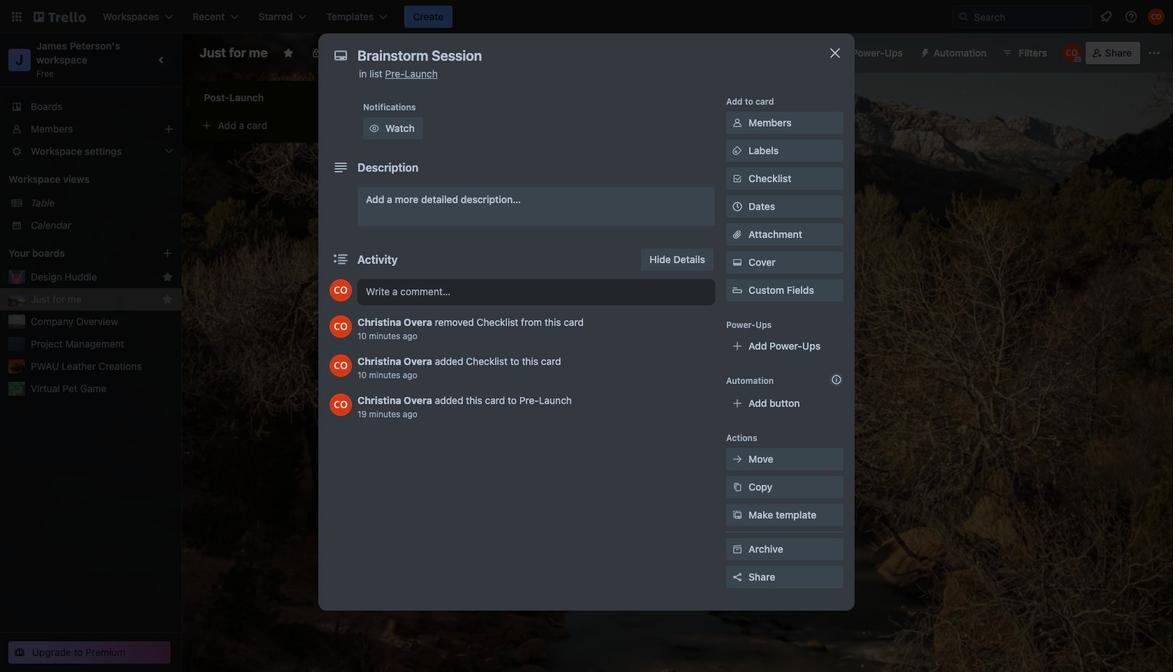 Task type: locate. For each thing, give the bounding box(es) containing it.
0 horizontal spatial christina overa (christinaovera) image
[[330, 279, 352, 302]]

3 sm image from the top
[[731, 453, 745, 467]]

1 horizontal spatial christina overa (christinaovera) image
[[1148, 8, 1165, 25]]

0 vertical spatial starred icon image
[[162, 272, 173, 283]]

add board image
[[162, 248, 173, 259]]

sm image
[[914, 42, 934, 61], [731, 116, 745, 130], [367, 122, 381, 136], [731, 543, 745, 557]]

1 vertical spatial christina overa (christinaovera) image
[[330, 279, 352, 302]]

starred icon image
[[162, 272, 173, 283], [162, 294, 173, 305]]

None text field
[[351, 43, 812, 68]]

christina overa (christinaovera) image
[[1062, 43, 1082, 63], [330, 316, 352, 338], [330, 355, 352, 377], [330, 394, 352, 416]]

your boards with 6 items element
[[8, 245, 141, 262]]

christina overa (christinaovera) image
[[1148, 8, 1165, 25], [330, 279, 352, 302]]

star or unstar board image
[[283, 48, 294, 59]]

1 vertical spatial starred icon image
[[162, 294, 173, 305]]

open information menu image
[[1125, 10, 1139, 24]]

sm image
[[731, 144, 745, 158], [731, 256, 745, 270], [731, 453, 745, 467], [731, 481, 745, 495], [731, 509, 745, 523]]

Board name text field
[[193, 42, 275, 64]]

2 sm image from the top
[[731, 256, 745, 270]]

Write a comment text field
[[358, 279, 715, 305]]

0 vertical spatial christina overa (christinaovera) image
[[1148, 8, 1165, 25]]



Task type: vqa. For each thing, say whether or not it's contained in the screenshot.
middle "board"
no



Task type: describe. For each thing, give the bounding box(es) containing it.
1 starred icon image from the top
[[162, 272, 173, 283]]

5 sm image from the top
[[731, 509, 745, 523]]

show menu image
[[1148, 46, 1162, 60]]

Search field
[[970, 7, 1092, 27]]

close dialog image
[[827, 45, 844, 61]]

create from template… image
[[358, 120, 369, 131]]

search image
[[958, 11, 970, 22]]

customize views image
[[438, 46, 452, 60]]

4 sm image from the top
[[731, 481, 745, 495]]

primary element
[[0, 0, 1174, 34]]

0 notifications image
[[1098, 8, 1115, 25]]

1 sm image from the top
[[731, 144, 745, 158]]

2 starred icon image from the top
[[162, 294, 173, 305]]



